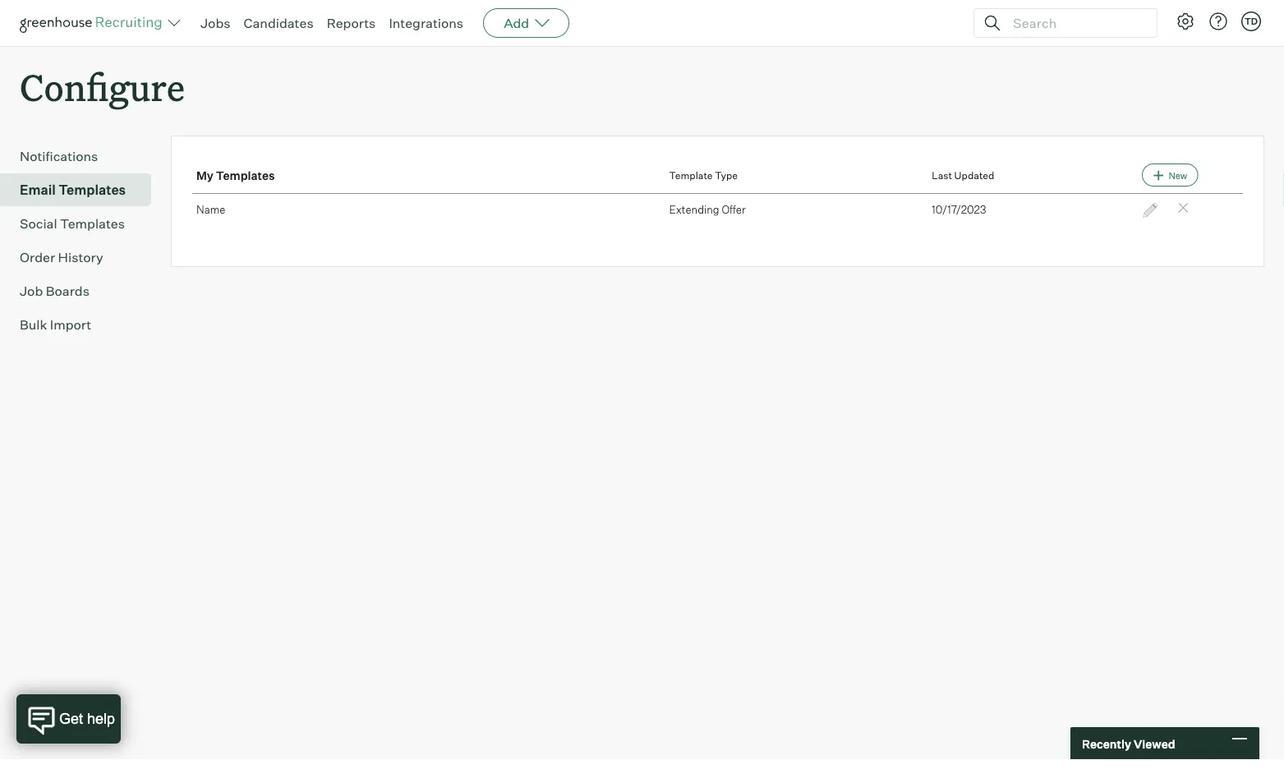 Task type: locate. For each thing, give the bounding box(es) containing it.
social templates link
[[20, 214, 145, 234]]

recently
[[1083, 737, 1132, 751]]

jobs link
[[201, 15, 231, 31]]

extending offer
[[670, 203, 746, 216]]

order history
[[20, 249, 103, 266]]

candidates
[[244, 15, 314, 31]]

email
[[20, 182, 56, 198]]

greenhouse recruiting image
[[20, 13, 168, 33]]

social templates
[[20, 216, 125, 232]]

notifications
[[20, 148, 98, 165]]

jobs
[[201, 15, 231, 31]]

templates down email templates 'link'
[[60, 216, 125, 232]]

template
[[670, 169, 713, 181]]

import
[[50, 317, 91, 333]]

social
[[20, 216, 57, 232]]

templates for email templates
[[59, 182, 126, 198]]

configure image
[[1176, 12, 1196, 31]]

templates right the my
[[216, 168, 275, 182]]

reports
[[327, 15, 376, 31]]

updated
[[955, 169, 995, 181]]

my templates
[[196, 168, 275, 182]]

templates
[[216, 168, 275, 182], [59, 182, 126, 198], [60, 216, 125, 232]]

candidates link
[[244, 15, 314, 31]]

type
[[715, 169, 738, 181]]

templates up social templates link
[[59, 182, 126, 198]]

configure
[[20, 62, 185, 111]]

templates inside 'link'
[[59, 182, 126, 198]]

10/17/2023
[[932, 203, 987, 216]]

job
[[20, 283, 43, 299]]

extending
[[670, 203, 720, 216]]

offer
[[722, 203, 746, 216]]

email templates link
[[20, 180, 145, 200]]

notifications link
[[20, 146, 145, 166]]

email templates
[[20, 182, 126, 198]]

name
[[196, 203, 226, 216]]

td
[[1245, 16, 1259, 27]]

td button
[[1239, 8, 1265, 35]]



Task type: vqa. For each thing, say whether or not it's contained in the screenshot.
Configure
yes



Task type: describe. For each thing, give the bounding box(es) containing it.
reports link
[[327, 15, 376, 31]]

integrations link
[[389, 15, 464, 31]]

my
[[196, 168, 214, 182]]

last updated
[[932, 169, 995, 181]]

td button
[[1242, 12, 1262, 31]]

integrations
[[389, 15, 464, 31]]

last
[[932, 169, 953, 181]]

new link
[[1143, 164, 1199, 187]]

viewed
[[1134, 737, 1176, 751]]

Search text field
[[1009, 11, 1143, 35]]

order history link
[[20, 248, 145, 267]]

new
[[1169, 170, 1188, 181]]

history
[[58, 249, 103, 266]]

bulk
[[20, 317, 47, 333]]

order
[[20, 249, 55, 266]]

recently viewed
[[1083, 737, 1176, 751]]

job boards
[[20, 283, 90, 299]]

template type
[[670, 169, 738, 181]]

templates for my templates
[[216, 168, 275, 182]]

add button
[[483, 8, 570, 38]]

bulk import link
[[20, 315, 145, 335]]

templates for social templates
[[60, 216, 125, 232]]

bulk import
[[20, 317, 91, 333]]

add
[[504, 15, 530, 31]]

job boards link
[[20, 281, 145, 301]]

boards
[[46, 283, 90, 299]]



